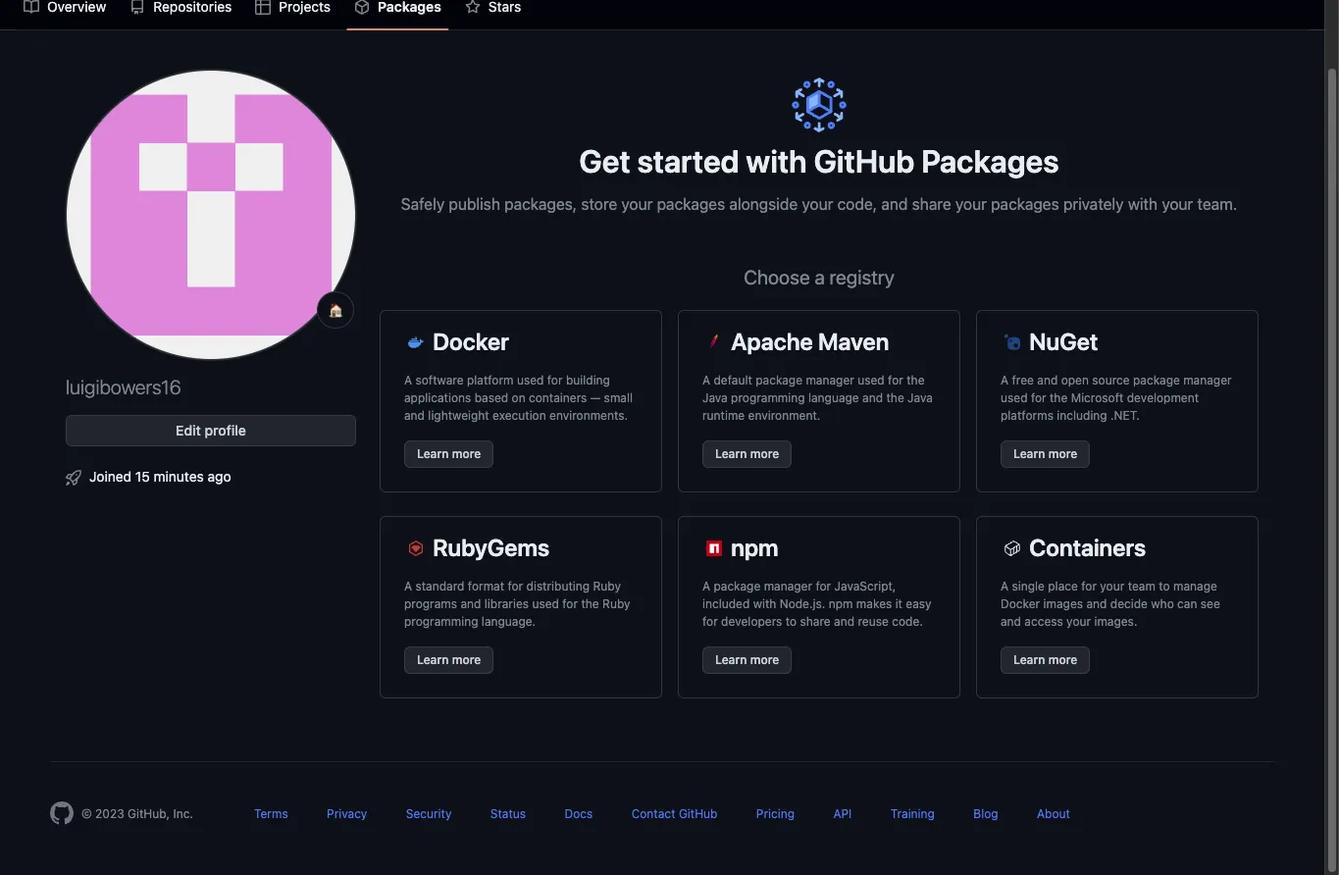 Task type: vqa. For each thing, say whether or not it's contained in the screenshot.
SamirBitzees link
no



Task type: describe. For each thing, give the bounding box(es) containing it.
1 vertical spatial ruby
[[602, 597, 630, 611]]

🏠 button
[[326, 300, 345, 320]]

javascript,
[[835, 579, 896, 594]]

your left the team.
[[1162, 195, 1193, 213]]

runtime
[[703, 408, 745, 423]]

programming inside the a default package manager used for the java programming language and the java runtime environment.
[[731, 391, 805, 405]]

and right code,
[[881, 195, 908, 213]]

images
[[1044, 597, 1083, 611]]

joined
[[89, 468, 132, 485]]

packages
[[922, 142, 1059, 180]]

a free and open source package manager used for the microsoft development platforms including .net.
[[1001, 373, 1232, 423]]

and inside a free and open source package manager used for the microsoft development platforms including .net.
[[1037, 373, 1058, 388]]

to inside a package manager for javascript, included with node.js. npm makes it easy for developers to share and reuse code.
[[786, 614, 797, 629]]

microsoft
[[1071, 391, 1124, 405]]

manage
[[1173, 579, 1217, 594]]

used inside a software platform used for building applications based on containers — small and lightweight execution environments.
[[517, 373, 544, 388]]

including
[[1057, 408, 1107, 423]]

platforms
[[1001, 408, 1054, 423]]

apache
[[731, 328, 813, 355]]

learn more link for apache maven
[[703, 441, 792, 468]]

github,
[[128, 807, 170, 821]]

platform
[[467, 373, 514, 388]]

2 java from the left
[[908, 391, 933, 405]]

programs
[[404, 597, 457, 611]]

software
[[415, 373, 464, 388]]

your up "decide"
[[1100, 579, 1125, 594]]

1 packages from the left
[[657, 195, 725, 213]]

for inside the a single place for your team to manage docker images and decide who can see and access your images.
[[1081, 579, 1097, 594]]

a package manager for javascript, included with node.js. npm makes it easy for developers to share and reuse code.
[[703, 579, 932, 629]]

see
[[1201, 597, 1220, 611]]

change your avatar image
[[66, 70, 356, 360]]

a for docker
[[404, 373, 412, 388]]

execution
[[493, 408, 546, 423]]

© 2023 github, inc.
[[81, 807, 193, 821]]

.net.
[[1111, 408, 1140, 423]]

manager inside a free and open source package manager used for the microsoft development platforms including .net.
[[1184, 373, 1232, 388]]

privacy link
[[327, 807, 367, 821]]

a standard format for distributing ruby programs and libraries used for the ruby programming language.
[[404, 579, 630, 629]]

rocket image
[[66, 470, 81, 486]]

luigibowers16
[[66, 376, 181, 398]]

manager inside a package manager for javascript, included with node.js. npm makes it easy for developers to share and reuse code.
[[764, 579, 813, 594]]

used inside the a default package manager used for the java programming language and the java runtime environment.
[[858, 373, 885, 388]]

2 packages from the left
[[991, 195, 1059, 213]]

with inside a package manager for javascript, included with node.js. npm makes it easy for developers to share and reuse code.
[[753, 597, 777, 611]]

repo image
[[130, 0, 145, 15]]

nuget
[[1029, 328, 1098, 355]]

docker inside the a single place for your team to manage docker images and decide who can see and access your images.
[[1001, 597, 1040, 611]]

images.
[[1094, 614, 1138, 629]]

the inside a free and open source package manager used for the microsoft development platforms including .net.
[[1050, 391, 1068, 405]]

team.
[[1198, 195, 1238, 213]]

default
[[714, 373, 752, 388]]

choose a registry
[[744, 266, 895, 288]]

edit
[[176, 422, 201, 439]]

small
[[604, 391, 633, 405]]

a software platform used for building applications based on containers — small and lightweight execution environments.
[[404, 373, 633, 423]]

terms
[[254, 807, 288, 821]]

a for npm
[[703, 579, 710, 594]]

profile
[[205, 422, 246, 439]]

learn more link for rubygems
[[404, 647, 494, 674]]

2023
[[95, 807, 124, 821]]

learn for nuget
[[1014, 446, 1045, 461]]

and inside the a default package manager used for the java programming language and the java runtime environment.
[[863, 391, 883, 405]]

learn for npm
[[715, 653, 747, 667]]

registry
[[830, 266, 895, 288]]

format
[[468, 579, 504, 594]]

place
[[1048, 579, 1078, 594]]

book image
[[24, 0, 39, 15]]

0 horizontal spatial docker
[[433, 328, 509, 355]]

makes
[[856, 597, 892, 611]]

1 horizontal spatial github
[[814, 142, 915, 180]]

more for nuget
[[1049, 446, 1078, 461]]

privately
[[1063, 195, 1124, 213]]

training
[[891, 807, 935, 821]]

apache maven
[[731, 328, 889, 355]]

applications
[[404, 391, 471, 405]]

more for containers
[[1049, 653, 1078, 667]]

security link
[[406, 807, 452, 821]]

team
[[1128, 579, 1156, 594]]

github package registry icon image
[[792, 78, 847, 132]]

included
[[703, 597, 750, 611]]

learn more for docker
[[417, 446, 481, 461]]

learn for apache maven
[[715, 446, 747, 461]]

🏠
[[328, 303, 343, 317]]

docs
[[565, 807, 593, 821]]

npm inside a package manager for javascript, included with node.js. npm makes it easy for developers to share and reuse code.
[[829, 597, 853, 611]]

who
[[1151, 597, 1174, 611]]

building
[[566, 373, 610, 388]]

get started with github packages
[[579, 142, 1059, 180]]

store
[[581, 195, 617, 213]]

status
[[490, 807, 526, 821]]

docs link
[[565, 807, 593, 821]]

for up libraries
[[508, 579, 523, 594]]

get
[[579, 142, 631, 180]]

safely publish packages, store your packages alongside your code, and share your packages privately with your team.
[[401, 195, 1238, 213]]

learn for containers
[[1014, 653, 1045, 667]]

containers
[[1029, 534, 1146, 561]]

on
[[512, 391, 526, 405]]

and inside a software platform used for building applications based on containers — small and lightweight execution environments.
[[404, 408, 425, 423]]

publish
[[449, 195, 500, 213]]

contact
[[632, 807, 676, 821]]

joined 15 minutes ago
[[89, 468, 231, 485]]

api
[[833, 807, 852, 821]]

distributing
[[526, 579, 590, 594]]

about
[[1037, 807, 1070, 821]]

more for rubygems
[[452, 653, 481, 667]]

blog
[[974, 807, 998, 821]]

contact github link
[[632, 807, 718, 821]]

package inside a package manager for javascript, included with node.js. npm makes it easy for developers to share and reuse code.
[[714, 579, 761, 594]]

alongside
[[729, 195, 798, 213]]

share inside a package manager for javascript, included with node.js. npm makes it easy for developers to share and reuse code.
[[800, 614, 831, 629]]

reuse
[[858, 614, 889, 629]]

learn more link for nuget
[[1001, 441, 1090, 468]]



Task type: locate. For each thing, give the bounding box(es) containing it.
used inside a free and open source package manager used for the microsoft development platforms including .net.
[[1001, 391, 1028, 405]]

learn more down lightweight
[[417, 446, 481, 461]]

package inside a free and open source package manager used for the microsoft development platforms including .net.
[[1133, 373, 1180, 388]]

for right place at the bottom right
[[1081, 579, 1097, 594]]

api link
[[833, 807, 852, 821]]

used down free
[[1001, 391, 1028, 405]]

1 vertical spatial docker
[[1001, 597, 1040, 611]]

used down distributing
[[532, 597, 559, 611]]

decide
[[1111, 597, 1148, 611]]

1 vertical spatial github
[[679, 807, 718, 821]]

learn for docker
[[417, 446, 449, 461]]

and down format in the bottom of the page
[[461, 597, 481, 611]]

to
[[1159, 579, 1170, 594], [786, 614, 797, 629]]

can
[[1178, 597, 1198, 611]]

learn more for nuget
[[1014, 446, 1078, 461]]

manager up development
[[1184, 373, 1232, 388]]

a left software
[[404, 373, 412, 388]]

used
[[517, 373, 544, 388], [858, 373, 885, 388], [1001, 391, 1028, 405], [532, 597, 559, 611]]

a inside the a single place for your team to manage docker images and decide who can see and access your images.
[[1001, 579, 1009, 594]]

0 horizontal spatial share
[[800, 614, 831, 629]]

1 java from the left
[[703, 391, 728, 405]]

0 horizontal spatial programming
[[404, 614, 478, 629]]

training link
[[891, 807, 935, 821]]

—
[[590, 391, 601, 405]]

a left single
[[1001, 579, 1009, 594]]

homepage image
[[50, 802, 74, 825]]

learn more link for containers
[[1001, 647, 1090, 674]]

for up platforms
[[1031, 391, 1047, 405]]

package
[[756, 373, 803, 388], [1133, 373, 1180, 388], [714, 579, 761, 594]]

a
[[404, 373, 412, 388], [703, 373, 710, 388], [1001, 373, 1009, 388], [404, 579, 412, 594], [703, 579, 710, 594], [1001, 579, 1009, 594]]

learn down developers
[[715, 653, 747, 667]]

a single place for your team to manage docker images and decide who can see and access your images.
[[1001, 579, 1220, 629]]

easy
[[906, 597, 932, 611]]

learn down access
[[1014, 653, 1045, 667]]

used up language
[[858, 373, 885, 388]]

manager
[[806, 373, 854, 388], [1184, 373, 1232, 388], [764, 579, 813, 594]]

learn more down developers
[[715, 653, 779, 667]]

0 vertical spatial share
[[912, 195, 951, 213]]

environments.
[[550, 408, 628, 423]]

learn down lightweight
[[417, 446, 449, 461]]

and inside a standard format for distributing ruby programs and libraries used for the ruby programming language.
[[461, 597, 481, 611]]

learn more for rubygems
[[417, 653, 481, 667]]

java up runtime
[[703, 391, 728, 405]]

for down the maven
[[888, 373, 904, 388]]

0 vertical spatial programming
[[731, 391, 805, 405]]

language
[[808, 391, 859, 405]]

code.
[[892, 614, 923, 629]]

1 horizontal spatial programming
[[731, 391, 805, 405]]

a for nuget
[[1001, 373, 1009, 388]]

a inside a package manager for javascript, included with node.js. npm makes it easy for developers to share and reuse code.
[[703, 579, 710, 594]]

environment.
[[748, 408, 821, 423]]

and left access
[[1001, 614, 1021, 629]]

more down including
[[1049, 446, 1078, 461]]

with up the alongside
[[746, 142, 807, 180]]

1 vertical spatial share
[[800, 614, 831, 629]]

more down environment.
[[750, 446, 779, 461]]

learn more down runtime
[[715, 446, 779, 461]]

0 horizontal spatial npm
[[731, 534, 779, 561]]

a inside a free and open source package manager used for the microsoft development platforms including .net.
[[1001, 373, 1009, 388]]

1 horizontal spatial docker
[[1001, 597, 1040, 611]]

github
[[814, 142, 915, 180], [679, 807, 718, 821]]

share down packages
[[912, 195, 951, 213]]

a inside a standard format for distributing ruby programs and libraries used for the ruby programming language.
[[404, 579, 412, 594]]

lightweight
[[428, 408, 489, 423]]

0 horizontal spatial github
[[679, 807, 718, 821]]

npm up included
[[731, 534, 779, 561]]

learn more link down access
[[1001, 647, 1090, 674]]

learn more link down developers
[[703, 647, 792, 674]]

programming inside a standard format for distributing ruby programs and libraries used for the ruby programming language.
[[404, 614, 478, 629]]

language.
[[482, 614, 536, 629]]

ruby
[[593, 579, 621, 594], [602, 597, 630, 611]]

for inside the a default package manager used for the java programming language and the java runtime environment.
[[888, 373, 904, 388]]

learn more down platforms
[[1014, 446, 1078, 461]]

source
[[1092, 373, 1130, 388]]

rubygems
[[433, 534, 550, 561]]

for up containers at the top
[[547, 373, 563, 388]]

inc.
[[173, 807, 193, 821]]

1 horizontal spatial to
[[1159, 579, 1170, 594]]

manager inside the a default package manager used for the java programming language and the java runtime environment.
[[806, 373, 854, 388]]

more for apache maven
[[750, 446, 779, 461]]

learn more link for docker
[[404, 441, 494, 468]]

for inside a free and open source package manager used for the microsoft development platforms including .net.
[[1031, 391, 1047, 405]]

and down applications
[[404, 408, 425, 423]]

open
[[1061, 373, 1089, 388]]

used up on
[[517, 373, 544, 388]]

share down "node.js."
[[800, 614, 831, 629]]

0 vertical spatial npm
[[731, 534, 779, 561]]

learn more link down programs
[[404, 647, 494, 674]]

1 horizontal spatial java
[[908, 391, 933, 405]]

docker down single
[[1001, 597, 1040, 611]]

access
[[1025, 614, 1063, 629]]

package up environment.
[[756, 373, 803, 388]]

more for npm
[[750, 653, 779, 667]]

more for docker
[[452, 446, 481, 461]]

package up development
[[1133, 373, 1180, 388]]

npm down the javascript,
[[829, 597, 853, 611]]

for down included
[[703, 614, 718, 629]]

a up programs
[[404, 579, 412, 594]]

github right contact
[[679, 807, 718, 821]]

edit profile button
[[66, 415, 356, 446]]

and left reuse
[[834, 614, 855, 629]]

a left default
[[703, 373, 710, 388]]

a for rubygems
[[404, 579, 412, 594]]

status link
[[490, 807, 526, 821]]

the inside a standard format for distributing ruby programs and libraries used for the ruby programming language.
[[581, 597, 599, 611]]

1 vertical spatial with
[[1128, 195, 1158, 213]]

0 horizontal spatial to
[[786, 614, 797, 629]]

with right privately
[[1128, 195, 1158, 213]]

your right store
[[621, 195, 653, 213]]

1 vertical spatial programming
[[404, 614, 478, 629]]

more down access
[[1049, 653, 1078, 667]]

npm
[[731, 534, 779, 561], [829, 597, 853, 611]]

learn for rubygems
[[417, 653, 449, 667]]

learn down runtime
[[715, 446, 747, 461]]

choose
[[744, 266, 810, 288]]

1 horizontal spatial packages
[[991, 195, 1059, 213]]

more
[[452, 446, 481, 461], [750, 446, 779, 461], [1049, 446, 1078, 461], [452, 653, 481, 667], [750, 653, 779, 667], [1049, 653, 1078, 667]]

learn more for containers
[[1014, 653, 1078, 667]]

to up the who
[[1159, 579, 1170, 594]]

your down packages
[[956, 195, 987, 213]]

0 vertical spatial github
[[814, 142, 915, 180]]

safely
[[401, 195, 445, 213]]

1 vertical spatial npm
[[829, 597, 853, 611]]

1 vertical spatial to
[[786, 614, 797, 629]]

and right free
[[1037, 373, 1058, 388]]

a default package manager used for the java programming language and the java runtime environment.
[[703, 373, 933, 423]]

learn more link down lightweight
[[404, 441, 494, 468]]

contact github
[[632, 807, 718, 821]]

0 horizontal spatial java
[[703, 391, 728, 405]]

star image
[[465, 0, 481, 15]]

package inside the a default package manager used for the java programming language and the java runtime environment.
[[756, 373, 803, 388]]

privacy
[[327, 807, 367, 821]]

containers
[[529, 391, 587, 405]]

learn more down programs
[[417, 653, 481, 667]]

0 horizontal spatial packages
[[657, 195, 725, 213]]

docker
[[433, 328, 509, 355], [1001, 597, 1040, 611]]

learn more down access
[[1014, 653, 1078, 667]]

packages,
[[504, 195, 577, 213]]

share
[[912, 195, 951, 213], [800, 614, 831, 629]]

docker up platform on the left of the page
[[433, 328, 509, 355]]

github up code,
[[814, 142, 915, 180]]

for
[[547, 373, 563, 388], [888, 373, 904, 388], [1031, 391, 1047, 405], [508, 579, 523, 594], [816, 579, 831, 594], [1081, 579, 1097, 594], [562, 597, 578, 611], [703, 614, 718, 629]]

development
[[1127, 391, 1199, 405]]

0 vertical spatial ruby
[[593, 579, 621, 594]]

blog link
[[974, 807, 998, 821]]

learn more link down platforms
[[1001, 441, 1090, 468]]

1 horizontal spatial npm
[[829, 597, 853, 611]]

a inside the a default package manager used for the java programming language and the java runtime environment.
[[703, 373, 710, 388]]

learn more for npm
[[715, 653, 779, 667]]

the
[[907, 373, 925, 388], [886, 391, 904, 405], [1050, 391, 1068, 405], [581, 597, 599, 611]]

for up "node.js."
[[816, 579, 831, 594]]

based
[[475, 391, 508, 405]]

manager up "node.js."
[[764, 579, 813, 594]]

developers
[[721, 614, 782, 629]]

1 horizontal spatial share
[[912, 195, 951, 213]]

©
[[81, 807, 92, 821]]

for down distributing
[[562, 597, 578, 611]]

and inside a package manager for javascript, included with node.js. npm makes it easy for developers to share and reuse code.
[[834, 614, 855, 629]]

your left code,
[[802, 195, 833, 213]]

15
[[135, 468, 150, 485]]

it
[[895, 597, 903, 611]]

more down developers
[[750, 653, 779, 667]]

learn down platforms
[[1014, 446, 1045, 461]]

and
[[881, 195, 908, 213], [1037, 373, 1058, 388], [863, 391, 883, 405], [404, 408, 425, 423], [461, 597, 481, 611], [1087, 597, 1107, 611], [834, 614, 855, 629], [1001, 614, 1021, 629]]

standard
[[415, 579, 465, 594]]

0 vertical spatial to
[[1159, 579, 1170, 594]]

learn more link down runtime
[[703, 441, 792, 468]]

manager up language
[[806, 373, 854, 388]]

security
[[406, 807, 452, 821]]

terms link
[[254, 807, 288, 821]]

a for apache maven
[[703, 373, 710, 388]]

2 vertical spatial with
[[753, 597, 777, 611]]

libraries
[[484, 597, 529, 611]]

to inside the a single place for your team to manage docker images and decide who can see and access your images.
[[1159, 579, 1170, 594]]

a left free
[[1001, 373, 1009, 388]]

and up images. at the right bottom of the page
[[1087, 597, 1107, 611]]

package up included
[[714, 579, 761, 594]]

used inside a standard format for distributing ruby programs and libraries used for the ruby programming language.
[[532, 597, 559, 611]]

a for containers
[[1001, 579, 1009, 594]]

learn more link
[[404, 441, 494, 468], [703, 441, 792, 468], [1001, 441, 1090, 468], [404, 647, 494, 674], [703, 647, 792, 674], [1001, 647, 1090, 674]]

table image
[[255, 0, 271, 15]]

single
[[1012, 579, 1045, 594]]

java
[[703, 391, 728, 405], [908, 391, 933, 405]]

edit profile
[[176, 422, 246, 439]]

minutes
[[154, 468, 204, 485]]

more down lightweight
[[452, 446, 481, 461]]

learn more link for npm
[[703, 647, 792, 674]]

to down "node.js."
[[786, 614, 797, 629]]

learn
[[417, 446, 449, 461], [715, 446, 747, 461], [1014, 446, 1045, 461], [417, 653, 449, 667], [715, 653, 747, 667], [1014, 653, 1045, 667]]

learn more for apache maven
[[715, 446, 779, 461]]

with up developers
[[753, 597, 777, 611]]

packages down packages
[[991, 195, 1059, 213]]

learn down programs
[[417, 653, 449, 667]]

package image
[[354, 0, 370, 15]]

programming down programs
[[404, 614, 478, 629]]

a up included
[[703, 579, 710, 594]]

more down programs
[[452, 653, 481, 667]]

programming up environment.
[[731, 391, 805, 405]]

a inside a software platform used for building applications based on containers — small and lightweight execution environments.
[[404, 373, 412, 388]]

java right language
[[908, 391, 933, 405]]

0 vertical spatial docker
[[433, 328, 509, 355]]

for inside a software platform used for building applications based on containers — small and lightweight execution environments.
[[547, 373, 563, 388]]

packages down started
[[657, 195, 725, 213]]

maven
[[818, 328, 889, 355]]

and right language
[[863, 391, 883, 405]]

your down images
[[1067, 614, 1091, 629]]

0 vertical spatial with
[[746, 142, 807, 180]]



